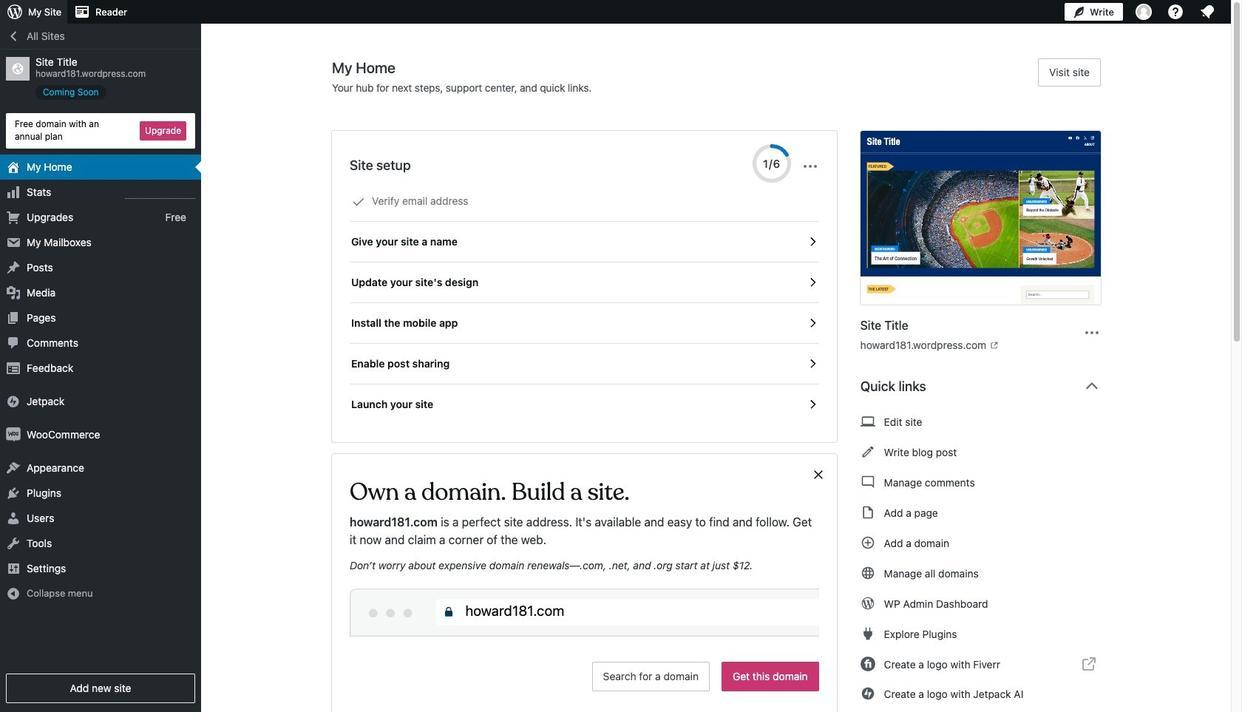 Task type: locate. For each thing, give the bounding box(es) containing it.
2 task enabled image from the top
[[806, 317, 819, 330]]

0 vertical spatial task enabled image
[[806, 235, 819, 249]]

laptop image
[[861, 413, 876, 431]]

0 vertical spatial task enabled image
[[806, 276, 819, 289]]

help image
[[1167, 3, 1185, 21]]

manage your notifications image
[[1199, 3, 1217, 21]]

main content
[[332, 58, 1113, 712]]

task enabled image
[[806, 276, 819, 289], [806, 357, 819, 371]]

1 img image from the top
[[6, 394, 21, 409]]

task enabled image
[[806, 235, 819, 249], [806, 317, 819, 330], [806, 398, 819, 411]]

progress bar
[[753, 144, 791, 183]]

1 task enabled image from the top
[[806, 276, 819, 289]]

1 vertical spatial task enabled image
[[806, 317, 819, 330]]

launchpad checklist element
[[350, 181, 819, 425]]

2 vertical spatial task enabled image
[[806, 398, 819, 411]]

1 vertical spatial task enabled image
[[806, 357, 819, 371]]

1 vertical spatial img image
[[6, 427, 21, 442]]

mode_comment image
[[861, 474, 876, 491]]

2 task enabled image from the top
[[806, 357, 819, 371]]

img image
[[6, 394, 21, 409], [6, 427, 21, 442]]

my profile image
[[1136, 4, 1153, 20]]

insert_drive_file image
[[861, 504, 876, 522]]

0 vertical spatial img image
[[6, 394, 21, 409]]



Task type: describe. For each thing, give the bounding box(es) containing it.
2 img image from the top
[[6, 427, 21, 442]]

1 task enabled image from the top
[[806, 235, 819, 249]]

dismiss domain name promotion image
[[812, 466, 825, 484]]

3 task enabled image from the top
[[806, 398, 819, 411]]

highest hourly views 0 image
[[125, 189, 195, 199]]

more options for site site title image
[[1084, 324, 1102, 341]]

dismiss settings image
[[802, 158, 819, 175]]

edit image
[[861, 443, 876, 461]]



Task type: vqa. For each thing, say whether or not it's contained in the screenshot.
profile in the Button
no



